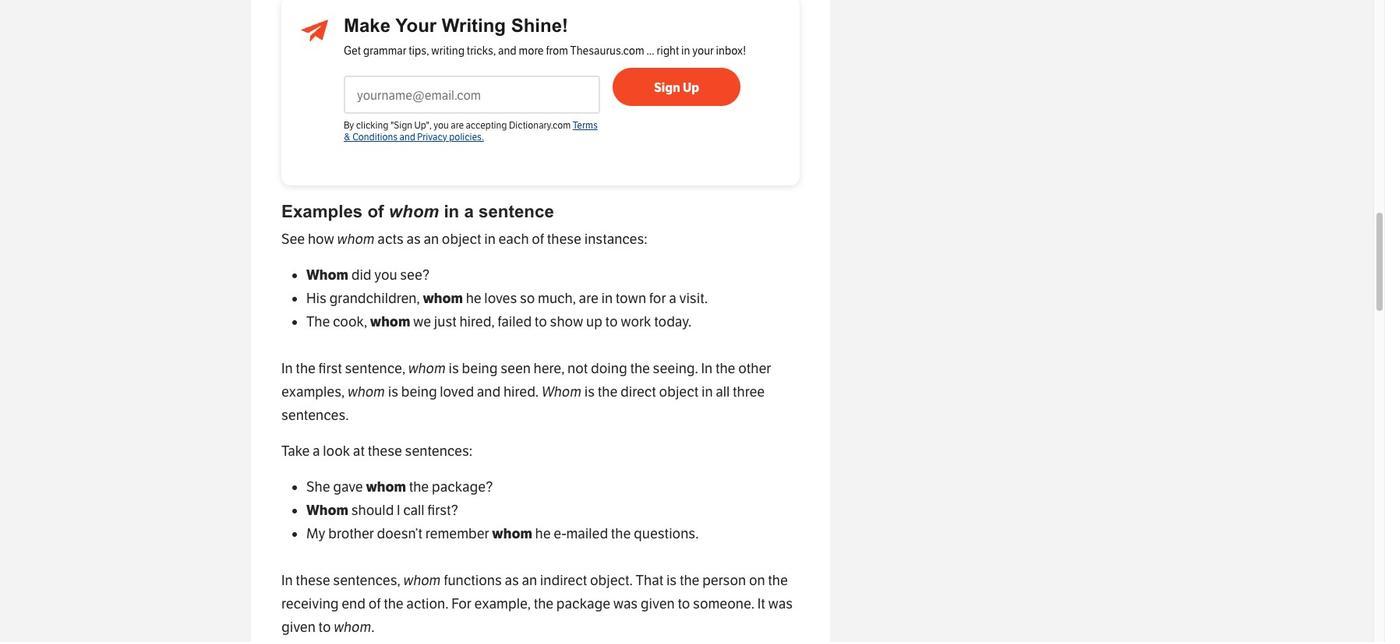 Task type: locate. For each thing, give the bounding box(es) containing it.
from
[[546, 44, 568, 57]]

2 horizontal spatial these
[[547, 230, 582, 248]]

0 horizontal spatial are
[[451, 120, 464, 131]]

in right seeing.
[[701, 360, 713, 377]]

is being seen here, not doing the seeing. in the other examples,
[[281, 360, 771, 401]]

whom down she
[[306, 502, 349, 519]]

whom down "here,"
[[542, 383, 582, 401]]

sentences,
[[333, 572, 401, 590]]

privacy
[[417, 132, 447, 142]]

that
[[636, 572, 664, 590]]

in for in the first sentence, whom
[[281, 360, 293, 377]]

whom inside she gave whom the package? whom should i call first? my brother doesn't remember whom he e-mailed the questions.
[[306, 502, 349, 519]]

so
[[520, 290, 535, 307]]

1 vertical spatial an
[[522, 572, 537, 590]]

these up the "receiving" in the left of the page
[[296, 572, 330, 590]]

the
[[296, 360, 316, 377], [630, 360, 650, 377], [716, 360, 736, 377], [598, 383, 618, 401], [409, 479, 429, 496], [611, 526, 631, 543], [680, 572, 700, 590], [768, 572, 788, 590], [384, 596, 404, 613], [534, 596, 554, 613]]

in the first sentence, whom
[[281, 360, 446, 377]]

0 vertical spatial as
[[407, 230, 421, 248]]

in inside whom did you see? his grandchildren, whom he loves so much, are in town for a visit. the cook, whom we just hired, failed to show up to work today.
[[601, 290, 613, 307]]

terms
[[573, 120, 598, 131]]

is up loved
[[449, 360, 459, 377]]

the down indirect
[[534, 596, 554, 613]]

is right that
[[667, 572, 677, 590]]

terms & conditions and privacy policies. link
[[344, 120, 598, 142]]

package?
[[432, 479, 493, 496]]

in left the all
[[702, 383, 713, 401]]

get
[[344, 44, 361, 57]]

and down "sign
[[400, 132, 415, 142]]

are up policies.
[[451, 120, 464, 131]]

the up the all
[[716, 360, 736, 377]]

right
[[657, 44, 679, 57]]

to down the "receiving" in the left of the page
[[319, 619, 331, 636]]

a inside whom did you see? his grandchildren, whom he loves so much, are in town for a visit. the cook, whom we just hired, failed to show up to work today.
[[669, 290, 677, 307]]

the left action. in the bottom of the page
[[384, 596, 404, 613]]

1 vertical spatial and
[[400, 132, 415, 142]]

2 vertical spatial of
[[369, 596, 381, 613]]

1 horizontal spatial he
[[535, 526, 551, 543]]

and
[[498, 44, 517, 57], [400, 132, 415, 142], [477, 383, 501, 401]]

the inside is the direct object in all three sentences.
[[598, 383, 618, 401]]

and left the more
[[498, 44, 517, 57]]

someone.
[[693, 596, 755, 613]]

of up acts on the top left
[[368, 202, 384, 221]]

terms & conditions and privacy policies.
[[344, 120, 598, 142]]

whom left e-
[[492, 526, 532, 543]]

of right each
[[532, 230, 544, 248]]

1 horizontal spatial was
[[768, 596, 793, 613]]

whom .
[[334, 619, 375, 636]]

in
[[281, 360, 293, 377], [701, 360, 713, 377], [281, 572, 293, 590]]

these right at
[[368, 443, 402, 460]]

2 vertical spatial whom
[[306, 502, 349, 519]]

and right loved
[[477, 383, 501, 401]]

he inside she gave whom the package? whom should i call first? my brother doesn't remember whom he e-mailed the questions.
[[535, 526, 551, 543]]

1 horizontal spatial an
[[522, 572, 537, 590]]

functions
[[444, 572, 502, 590]]

given down the "receiving" in the left of the page
[[281, 619, 316, 636]]

0 vertical spatial these
[[547, 230, 582, 248]]

in up examples,
[[281, 360, 293, 377]]

to left show
[[535, 313, 547, 330]]

None submit
[[613, 68, 741, 106]]

the right 'mailed'
[[611, 526, 631, 543]]

take
[[281, 443, 310, 460]]

2 vertical spatial these
[[296, 572, 330, 590]]

writing
[[431, 44, 465, 57]]

0 horizontal spatial you
[[374, 266, 397, 283]]

0 vertical spatial whom
[[306, 266, 349, 283]]

is down not
[[585, 383, 595, 401]]

0 vertical spatial an
[[424, 230, 439, 248]]

1 horizontal spatial as
[[505, 572, 519, 590]]

0 vertical spatial given
[[641, 596, 675, 613]]

is inside is the direct object in all three sentences.
[[585, 383, 595, 401]]

shine!
[[511, 15, 568, 36]]

1 was from the left
[[613, 596, 638, 613]]

end
[[342, 596, 366, 613]]

1 vertical spatial of
[[532, 230, 544, 248]]

are inside whom did you see? his grandchildren, whom he loves so much, are in town for a visit. the cook, whom we just hired, failed to show up to work today.
[[579, 290, 599, 307]]

0 vertical spatial of
[[368, 202, 384, 221]]

loved
[[440, 383, 474, 401]]

example,
[[475, 596, 531, 613]]

0 vertical spatial you
[[434, 120, 449, 131]]

whom
[[306, 266, 349, 283], [542, 383, 582, 401], [306, 502, 349, 519]]

1 horizontal spatial are
[[579, 290, 599, 307]]

1 vertical spatial as
[[505, 572, 519, 590]]

object inside is the direct object in all three sentences.
[[659, 383, 699, 401]]

1 vertical spatial given
[[281, 619, 316, 636]]

a up the see how whom acts as an object in each of these instances:
[[464, 202, 474, 221]]

doing
[[591, 360, 627, 377]]

&
[[344, 132, 351, 142]]

is the direct object in all three sentences.
[[281, 383, 765, 424]]

1 horizontal spatial object
[[659, 383, 699, 401]]

of right end
[[369, 596, 381, 613]]

clicking
[[356, 120, 389, 131]]

.
[[371, 619, 375, 636]]

your
[[693, 44, 714, 57]]

work
[[621, 313, 651, 330]]

was
[[613, 596, 638, 613], [768, 596, 793, 613]]

you up privacy
[[434, 120, 449, 131]]

0 horizontal spatial being
[[401, 383, 437, 401]]

tips,
[[409, 44, 429, 57]]

a left look
[[313, 443, 320, 460]]

whom down the grandchildren,
[[370, 313, 410, 330]]

these
[[547, 230, 582, 248], [368, 443, 402, 460], [296, 572, 330, 590]]

1 vertical spatial are
[[579, 290, 599, 307]]

today.
[[654, 313, 692, 330]]

in up the "receiving" in the left of the page
[[281, 572, 293, 590]]

these right each
[[547, 230, 582, 248]]

was right it
[[768, 596, 793, 613]]

in inside is being seen here, not doing the seeing. in the other examples,
[[701, 360, 713, 377]]

examples,
[[281, 383, 345, 401]]

as right acts on the top left
[[407, 230, 421, 248]]

in left town
[[601, 290, 613, 307]]

1 vertical spatial a
[[669, 290, 677, 307]]

object down seeing.
[[659, 383, 699, 401]]

being up whom is being loved and hired. whom
[[462, 360, 498, 377]]

0 horizontal spatial was
[[613, 596, 638, 613]]

for
[[452, 596, 472, 613]]

object down examples of whom in a sentence
[[442, 230, 481, 248]]

being left loved
[[401, 383, 437, 401]]

examples of whom in a sentence
[[281, 202, 554, 221]]

being
[[462, 360, 498, 377], [401, 383, 437, 401]]

a right for
[[669, 290, 677, 307]]

given down that
[[641, 596, 675, 613]]

1 vertical spatial object
[[659, 383, 699, 401]]

thesaurus.com
[[570, 44, 645, 57]]

1 horizontal spatial given
[[641, 596, 675, 613]]

look
[[323, 443, 350, 460]]

2 vertical spatial and
[[477, 383, 501, 401]]

he
[[466, 290, 482, 307], [535, 526, 551, 543]]

first?
[[428, 502, 459, 519]]

an down examples of whom in a sentence
[[424, 230, 439, 248]]

how
[[308, 230, 334, 248]]

he up hired,
[[466, 290, 482, 307]]

in
[[682, 44, 690, 57], [444, 202, 459, 221], [484, 230, 496, 248], [601, 290, 613, 307], [702, 383, 713, 401]]

by
[[344, 120, 354, 131]]

see
[[281, 230, 305, 248]]

as up example,
[[505, 572, 519, 590]]

grandchildren,
[[329, 290, 420, 307]]

receiving
[[281, 596, 339, 613]]

your
[[396, 15, 437, 36]]

by clicking "sign up", you are accepting dictionary.com
[[344, 120, 573, 131]]

0 vertical spatial he
[[466, 290, 482, 307]]

to left 'someone.'
[[678, 596, 690, 613]]

is down 'sentence,'
[[388, 383, 398, 401]]

2 horizontal spatial a
[[669, 290, 677, 307]]

on
[[749, 572, 765, 590]]

seen
[[501, 360, 531, 377]]

2 was from the left
[[768, 596, 793, 613]]

is inside is being seen here, not doing the seeing. in the other examples,
[[449, 360, 459, 377]]

1 vertical spatial these
[[368, 443, 402, 460]]

gave
[[333, 479, 363, 496]]

we
[[413, 313, 431, 330]]

1 vertical spatial whom
[[542, 383, 582, 401]]

take a look at these sentences:
[[281, 443, 473, 460]]

is inside functions as an indirect object. that is the person on the receiving end of the action. for example, the package was given to someone. it was given to
[[667, 572, 677, 590]]

0 vertical spatial being
[[462, 360, 498, 377]]

did
[[351, 266, 372, 283]]

object.
[[590, 572, 633, 590]]

person
[[703, 572, 746, 590]]

are
[[451, 120, 464, 131], [579, 290, 599, 307]]

0 horizontal spatial as
[[407, 230, 421, 248]]

0 vertical spatial are
[[451, 120, 464, 131]]

2 vertical spatial a
[[313, 443, 320, 460]]

policies.
[[449, 132, 484, 142]]

whom down in the first sentence, whom
[[348, 383, 385, 401]]

1 vertical spatial you
[[374, 266, 397, 283]]

0 vertical spatial object
[[442, 230, 481, 248]]

of inside functions as an indirect object. that is the person on the receiving end of the action. for example, the package was given to someone. it was given to
[[369, 596, 381, 613]]

1 horizontal spatial these
[[368, 443, 402, 460]]

1 horizontal spatial being
[[462, 360, 498, 377]]

you right the did
[[374, 266, 397, 283]]

acts
[[378, 230, 404, 248]]

was down object.
[[613, 596, 638, 613]]

and inside terms & conditions and privacy policies.
[[400, 132, 415, 142]]

are up up
[[579, 290, 599, 307]]

his
[[306, 290, 327, 307]]

just
[[434, 313, 457, 330]]

the left person
[[680, 572, 700, 590]]

whom down end
[[334, 619, 371, 636]]

other
[[738, 360, 771, 377]]

action.
[[407, 596, 449, 613]]

0 vertical spatial and
[[498, 44, 517, 57]]

0 horizontal spatial he
[[466, 290, 482, 307]]

1 vertical spatial he
[[535, 526, 551, 543]]

he left e-
[[535, 526, 551, 543]]

the down doing
[[598, 383, 618, 401]]

whom up his
[[306, 266, 349, 283]]

an left indirect
[[522, 572, 537, 590]]

a
[[464, 202, 474, 221], [669, 290, 677, 307], [313, 443, 320, 460]]

an
[[424, 230, 439, 248], [522, 572, 537, 590]]

1 horizontal spatial a
[[464, 202, 474, 221]]



Task type: describe. For each thing, give the bounding box(es) containing it.
hired.
[[504, 383, 539, 401]]

each
[[499, 230, 529, 248]]

0 horizontal spatial these
[[296, 572, 330, 590]]

remember
[[426, 526, 489, 543]]

my
[[306, 526, 326, 543]]

three
[[733, 383, 765, 401]]

questions.
[[634, 526, 699, 543]]

brother
[[328, 526, 374, 543]]

examples
[[281, 202, 363, 221]]

the up direct
[[630, 360, 650, 377]]

see how whom acts as an object in each of these instances:
[[281, 230, 648, 248]]

visit.
[[679, 290, 708, 307]]

being inside is being seen here, not doing the seeing. in the other examples,
[[462, 360, 498, 377]]

she
[[306, 479, 330, 496]]

up",
[[414, 120, 432, 131]]

not
[[568, 360, 588, 377]]

whom up loved
[[408, 360, 446, 377]]

make your writing shine!
[[344, 15, 568, 36]]

loves
[[484, 290, 517, 307]]

in these sentences, whom
[[281, 572, 444, 590]]

should
[[351, 502, 394, 519]]

whom up action. in the bottom of the page
[[403, 572, 441, 590]]

indirect
[[540, 572, 587, 590]]

writing
[[442, 15, 506, 36]]

more
[[519, 44, 544, 57]]

in left each
[[484, 230, 496, 248]]

0 horizontal spatial given
[[281, 619, 316, 636]]

much,
[[538, 290, 576, 307]]

first
[[319, 360, 342, 377]]

make
[[344, 15, 391, 36]]

town
[[616, 290, 646, 307]]

to right up
[[605, 313, 618, 330]]

0 horizontal spatial an
[[424, 230, 439, 248]]

in for in these sentences, whom
[[281, 572, 293, 590]]

yourname@email.com text field
[[344, 75, 600, 114]]

mailed
[[566, 526, 608, 543]]

whom up just
[[423, 290, 463, 307]]

in inside is the direct object in all three sentences.
[[702, 383, 713, 401]]

accepting
[[466, 120, 507, 131]]

call
[[403, 502, 425, 519]]

as inside functions as an indirect object. that is the person on the receiving end of the action. for example, the package was given to someone. it was given to
[[505, 572, 519, 590]]

at
[[353, 443, 365, 460]]

the
[[306, 313, 330, 330]]

an inside functions as an indirect object. that is the person on the receiving end of the action. for example, the package was given to someone. it was given to
[[522, 572, 537, 590]]

i
[[397, 502, 400, 519]]

it
[[758, 596, 766, 613]]

whom up acts on the top left
[[389, 202, 439, 221]]

instances:
[[585, 230, 648, 248]]

show
[[550, 313, 584, 330]]

1 vertical spatial being
[[401, 383, 437, 401]]

whom inside whom did you see? his grandchildren, whom he loves so much, are in town for a visit. the cook, whom we just hired, failed to show up to work today.
[[306, 266, 349, 283]]

...
[[647, 44, 655, 57]]

sentences.
[[281, 407, 349, 424]]

conditions
[[353, 132, 398, 142]]

he inside whom did you see? his grandchildren, whom he loves so much, are in town for a visit. the cook, whom we just hired, failed to show up to work today.
[[466, 290, 482, 307]]

see?
[[400, 266, 430, 283]]

sentence
[[479, 202, 554, 221]]

the up call
[[409, 479, 429, 496]]

doesn't
[[377, 526, 423, 543]]

in up the see how whom acts as an object in each of these instances:
[[444, 202, 459, 221]]

dictionary.com
[[509, 120, 571, 131]]

the up examples,
[[296, 360, 316, 377]]

grammar
[[363, 44, 407, 57]]

cook,
[[333, 313, 367, 330]]

whom up i at the bottom left of the page
[[366, 479, 406, 496]]

"sign
[[391, 120, 413, 131]]

0 vertical spatial a
[[464, 202, 474, 221]]

up
[[586, 313, 603, 330]]

failed
[[498, 313, 532, 330]]

seeing.
[[653, 360, 699, 377]]

you inside whom did you see? his grandchildren, whom he loves so much, are in town for a visit. the cook, whom we just hired, failed to show up to work today.
[[374, 266, 397, 283]]

whom is being loved and hired. whom
[[348, 383, 585, 401]]

the right the on
[[768, 572, 788, 590]]

sentence,
[[345, 360, 406, 377]]

1 horizontal spatial you
[[434, 120, 449, 131]]

e-
[[554, 526, 566, 543]]

0 horizontal spatial a
[[313, 443, 320, 460]]

whom left acts on the top left
[[337, 230, 375, 248]]

in left your
[[682, 44, 690, 57]]

package
[[557, 596, 611, 613]]

direct
[[621, 383, 656, 401]]

0 horizontal spatial object
[[442, 230, 481, 248]]

she gave whom the package? whom should i call first? my brother doesn't remember whom he e-mailed the questions.
[[306, 479, 699, 543]]

all
[[716, 383, 730, 401]]

functions as an indirect object. that is the person on the receiving end of the action. for example, the package was given to someone. it was given to
[[281, 572, 793, 636]]



Task type: vqa. For each thing, say whether or not it's contained in the screenshot.
Grammar Coach™
no



